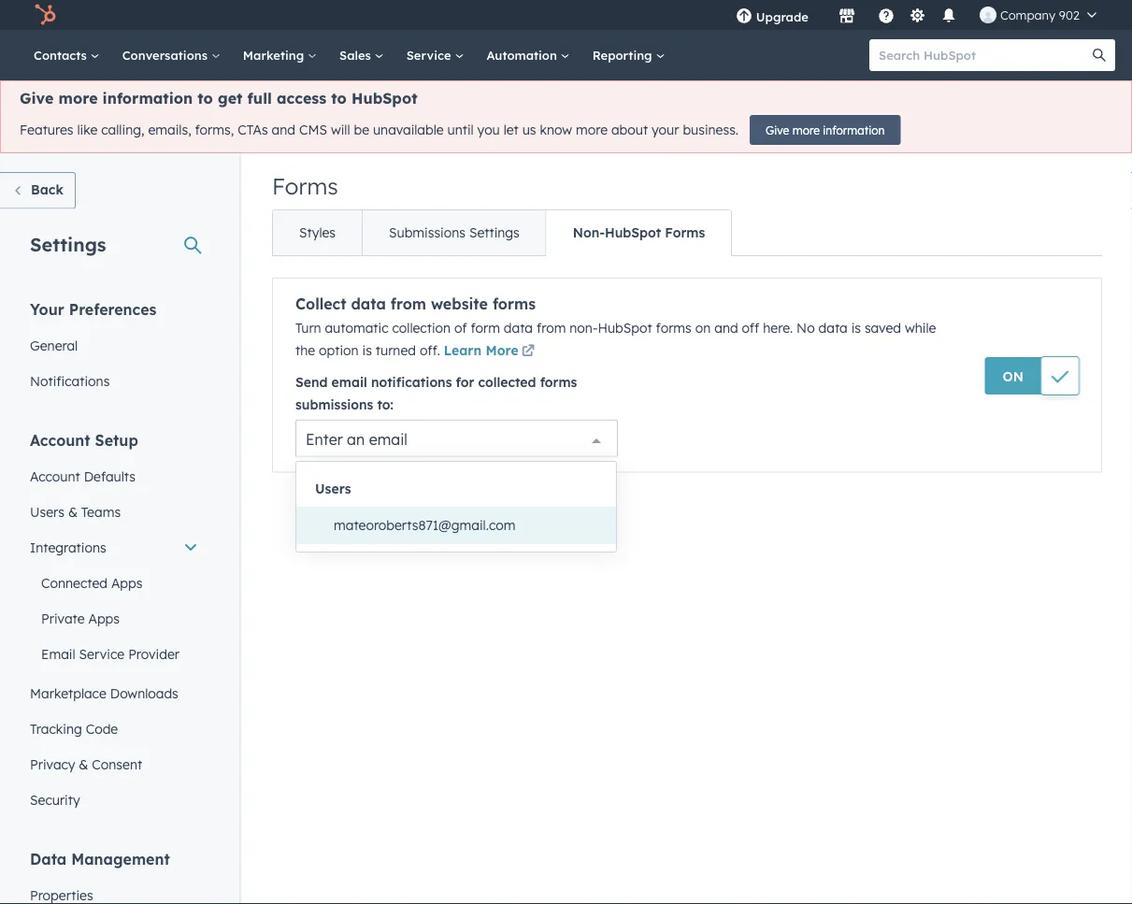 Task type: describe. For each thing, give the bounding box(es) containing it.
account setup
[[30, 431, 138, 449]]

hubspot for non-
[[598, 320, 652, 336]]

about
[[611, 122, 648, 138]]

more for give more information to get full access to hubspot
[[58, 89, 98, 108]]

properties
[[30, 887, 93, 903]]

mateoroberts871@gmail.com button
[[315, 507, 616, 544]]

non-
[[570, 320, 598, 336]]

reporting
[[593, 47, 656, 63]]

teams
[[81, 504, 121, 520]]

private apps link
[[19, 601, 209, 636]]

turn automatic collection of form data from non-hubspot forms on and off here. no data is saved while the option is turned off.
[[295, 320, 936, 359]]

consent
[[92, 756, 142, 772]]

upgrade
[[756, 9, 809, 24]]

privacy & consent
[[30, 756, 142, 772]]

link opens in a new window image
[[522, 341, 535, 363]]

unavailable
[[373, 122, 444, 138]]

your preferences
[[30, 300, 157, 318]]

learn
[[444, 342, 482, 359]]

collect data from website forms
[[295, 295, 536, 313]]

styles
[[299, 224, 336, 241]]

you
[[477, 122, 500, 138]]

navigation containing styles
[[272, 209, 732, 256]]

company
[[1000, 7, 1056, 22]]

give more information link
[[750, 115, 901, 145]]

back link
[[0, 172, 76, 209]]

of
[[454, 320, 467, 336]]

settings link
[[906, 5, 929, 25]]

give more information
[[766, 123, 885, 137]]

hubspot inside "link"
[[605, 224, 661, 241]]

submissions
[[389, 224, 466, 241]]

help button
[[870, 0, 902, 30]]

marketplace
[[30, 685, 106, 701]]

off
[[742, 320, 760, 336]]

here.
[[763, 320, 793, 336]]

email inside send email notifications for collected forms submissions to:
[[332, 374, 367, 390]]

tracking code
[[30, 720, 118, 737]]

0 vertical spatial is
[[851, 320, 861, 336]]

0 horizontal spatial forms
[[272, 172, 338, 200]]

will
[[331, 122, 350, 138]]

the
[[295, 342, 315, 359]]

data management
[[30, 849, 170, 868]]

service link
[[395, 30, 475, 80]]

integrations button
[[19, 530, 209, 565]]

until
[[447, 122, 474, 138]]

downloads
[[110, 685, 178, 701]]

general
[[30, 337, 78, 353]]

automation link
[[475, 30, 581, 80]]

2 to from the left
[[331, 89, 347, 108]]

collected
[[478, 374, 536, 390]]

hubspot for to
[[352, 89, 418, 108]]

1 horizontal spatial email
[[369, 430, 408, 448]]

styles link
[[273, 210, 362, 255]]

private apps
[[41, 610, 120, 626]]

users for users
[[315, 481, 351, 497]]

information for give more information
[[823, 123, 885, 137]]

account setup element
[[19, 430, 209, 818]]

more for give more information
[[793, 123, 820, 137]]

search button
[[1084, 39, 1115, 71]]

information for give more information to get full access to hubspot
[[102, 89, 193, 108]]

hubspot image
[[34, 4, 56, 26]]

preferences
[[69, 300, 157, 318]]

forms inside "link"
[[665, 224, 705, 241]]

non-hubspot forms link
[[546, 210, 731, 255]]

more
[[486, 342, 519, 359]]

features like calling, emails, forms, ctas and cms will be unavailable until you let us know more about your business.
[[20, 122, 739, 138]]

account for account defaults
[[30, 468, 80, 484]]

code
[[86, 720, 118, 737]]

on
[[695, 320, 711, 336]]

emails,
[[148, 122, 191, 138]]

0 horizontal spatial data
[[351, 295, 386, 313]]

submissions settings
[[389, 224, 520, 241]]

marketplaces button
[[827, 0, 867, 30]]

search image
[[1093, 49, 1106, 62]]

your
[[30, 300, 64, 318]]

setup
[[95, 431, 138, 449]]

saved
[[865, 320, 901, 336]]

integrations
[[30, 539, 106, 555]]

Search HubSpot search field
[[870, 39, 1099, 71]]

0 vertical spatial and
[[272, 122, 296, 138]]

0 vertical spatial forms
[[493, 295, 536, 313]]

sales
[[339, 47, 375, 63]]

1 horizontal spatial more
[[576, 122, 608, 138]]

from inside turn automatic collection of form data from non-hubspot forms on and off here. no data is saved while the option is turned off.
[[537, 320, 566, 336]]

get
[[218, 89, 243, 108]]

let
[[504, 122, 519, 138]]

email
[[41, 646, 75, 662]]

0 horizontal spatial from
[[391, 295, 426, 313]]

defaults
[[84, 468, 136, 484]]

tracking code link
[[19, 711, 209, 747]]

send email notifications for collected forms submissions to:
[[295, 374, 577, 412]]

properties link
[[19, 878, 209, 904]]

account defaults link
[[19, 459, 209, 494]]



Task type: locate. For each thing, give the bounding box(es) containing it.
notifications
[[30, 373, 110, 389]]

for
[[456, 374, 474, 390]]

automatic
[[325, 320, 389, 336]]

menu containing company 902
[[723, 0, 1110, 30]]

and right on
[[715, 320, 738, 336]]

privacy & consent link
[[19, 747, 209, 782]]

& left teams
[[68, 504, 78, 520]]

1 horizontal spatial information
[[823, 123, 885, 137]]

learn more
[[444, 342, 519, 359]]

0 horizontal spatial &
[[68, 504, 78, 520]]

us
[[522, 122, 536, 138]]

users button
[[296, 473, 616, 504]]

form
[[471, 320, 500, 336]]

users down enter
[[315, 481, 351, 497]]

hubspot inside turn automatic collection of form data from non-hubspot forms on and off here. no data is saved while the option is turned off.
[[598, 320, 652, 336]]

1 vertical spatial information
[[823, 123, 885, 137]]

2 horizontal spatial forms
[[656, 320, 692, 336]]

1 to from the left
[[198, 89, 213, 108]]

1 vertical spatial apps
[[88, 610, 120, 626]]

ctas
[[238, 122, 268, 138]]

service inside service link
[[406, 47, 455, 63]]

users & teams
[[30, 504, 121, 520]]

contacts
[[34, 47, 90, 63]]

apps for private apps
[[88, 610, 120, 626]]

forms
[[493, 295, 536, 313], [656, 320, 692, 336], [540, 374, 577, 390]]

0 horizontal spatial forms
[[493, 295, 536, 313]]

1 vertical spatial give
[[766, 123, 789, 137]]

1 vertical spatial forms
[[665, 224, 705, 241]]

2 horizontal spatial data
[[819, 320, 848, 336]]

apps down integrations button
[[111, 575, 143, 591]]

0 horizontal spatial users
[[30, 504, 64, 520]]

1 vertical spatial hubspot
[[605, 224, 661, 241]]

from up collection
[[391, 295, 426, 313]]

users & teams link
[[19, 494, 209, 530]]

off.
[[420, 342, 440, 359]]

1 horizontal spatial from
[[537, 320, 566, 336]]

0 horizontal spatial email
[[332, 374, 367, 390]]

& for privacy
[[79, 756, 88, 772]]

no
[[797, 320, 815, 336]]

privacy
[[30, 756, 75, 772]]

submissions
[[295, 396, 373, 412]]

0 horizontal spatial is
[[362, 342, 372, 359]]

2 vertical spatial hubspot
[[598, 320, 652, 336]]

0 vertical spatial email
[[332, 374, 367, 390]]

marketing link
[[232, 30, 328, 80]]

0 vertical spatial hubspot
[[352, 89, 418, 108]]

& right privacy
[[79, 756, 88, 772]]

features
[[20, 122, 73, 138]]

marketplace downloads
[[30, 685, 178, 701]]

service inside email service provider link
[[79, 646, 125, 662]]

1 vertical spatial &
[[79, 756, 88, 772]]

0 vertical spatial information
[[102, 89, 193, 108]]

email service provider link
[[19, 636, 209, 672]]

cms
[[299, 122, 327, 138]]

&
[[68, 504, 78, 520], [79, 756, 88, 772]]

more
[[58, 89, 98, 108], [576, 122, 608, 138], [793, 123, 820, 137]]

notifications image
[[941, 8, 957, 25]]

enter
[[306, 430, 343, 448]]

give for give more information
[[766, 123, 789, 137]]

menu
[[723, 0, 1110, 30]]

0 vertical spatial forms
[[272, 172, 338, 200]]

0 vertical spatial account
[[30, 431, 90, 449]]

1 horizontal spatial settings
[[469, 224, 520, 241]]

0 horizontal spatial settings
[[30, 232, 106, 256]]

account up "account defaults"
[[30, 431, 90, 449]]

settings right "submissions"
[[469, 224, 520, 241]]

to:
[[377, 396, 394, 412]]

service down private apps link at left bottom
[[79, 646, 125, 662]]

learn more link
[[444, 341, 538, 363]]

is left saved
[[851, 320, 861, 336]]

account
[[30, 431, 90, 449], [30, 468, 80, 484]]

marketing
[[243, 47, 308, 63]]

2 vertical spatial forms
[[540, 374, 577, 390]]

1 vertical spatial email
[[369, 430, 408, 448]]

tracking
[[30, 720, 82, 737]]

0 vertical spatial give
[[20, 89, 54, 108]]

1 account from the top
[[30, 431, 90, 449]]

management
[[71, 849, 170, 868]]

0 vertical spatial service
[[406, 47, 455, 63]]

like
[[77, 122, 97, 138]]

your preferences element
[[19, 299, 209, 399]]

0 horizontal spatial and
[[272, 122, 296, 138]]

give up features
[[20, 89, 54, 108]]

give more information to get full access to hubspot
[[20, 89, 418, 108]]

general link
[[19, 328, 209, 363]]

conversations link
[[111, 30, 232, 80]]

2 account from the top
[[30, 468, 80, 484]]

turned
[[376, 342, 416, 359]]

Send email notifications for collected forms submissions to: field
[[306, 419, 320, 457]]

submissions settings link
[[362, 210, 546, 255]]

data management element
[[19, 849, 209, 904]]

data up link opens in a new window icon
[[504, 320, 533, 336]]

company 902
[[1000, 7, 1080, 22]]

data right no
[[819, 320, 848, 336]]

1 vertical spatial is
[[362, 342, 372, 359]]

help image
[[878, 8, 895, 25]]

data
[[30, 849, 67, 868]]

1 vertical spatial users
[[30, 504, 64, 520]]

0 vertical spatial apps
[[111, 575, 143, 591]]

from left non-
[[537, 320, 566, 336]]

full
[[247, 89, 272, 108]]

0 horizontal spatial service
[[79, 646, 125, 662]]

0 horizontal spatial more
[[58, 89, 98, 108]]

forms inside turn automatic collection of form data from non-hubspot forms on and off here. no data is saved while the option is turned off.
[[656, 320, 692, 336]]

email up the submissions at the left top
[[332, 374, 367, 390]]

1 horizontal spatial forms
[[665, 224, 705, 241]]

to
[[198, 89, 213, 108], [331, 89, 347, 108]]

users inside account setup element
[[30, 504, 64, 520]]

marketplace downloads link
[[19, 676, 209, 711]]

email service provider
[[41, 646, 180, 662]]

0 horizontal spatial information
[[102, 89, 193, 108]]

information
[[102, 89, 193, 108], [823, 123, 885, 137]]

an
[[347, 430, 365, 448]]

forms,
[[195, 122, 234, 138]]

1 horizontal spatial and
[[715, 320, 738, 336]]

upgrade image
[[736, 8, 753, 25]]

users up integrations
[[30, 504, 64, 520]]

email right an
[[369, 430, 408, 448]]

forms up 'form'
[[493, 295, 536, 313]]

account for account setup
[[30, 431, 90, 449]]

connected apps link
[[19, 565, 209, 601]]

enter an email
[[306, 430, 408, 448]]

sales link
[[328, 30, 395, 80]]

to left get
[[198, 89, 213, 108]]

collect
[[295, 295, 346, 313]]

users inside button
[[315, 481, 351, 497]]

automation
[[487, 47, 561, 63]]

1 vertical spatial service
[[79, 646, 125, 662]]

back
[[31, 181, 63, 198]]

apps up 'email service provider'
[[88, 610, 120, 626]]

1 vertical spatial forms
[[656, 320, 692, 336]]

users for users & teams
[[30, 504, 64, 520]]

be
[[354, 122, 369, 138]]

to up will
[[331, 89, 347, 108]]

1 horizontal spatial &
[[79, 756, 88, 772]]

link opens in a new window image
[[522, 345, 535, 359]]

provider
[[128, 646, 180, 662]]

0 vertical spatial from
[[391, 295, 426, 313]]

1 horizontal spatial data
[[504, 320, 533, 336]]

902
[[1059, 7, 1080, 22]]

connected
[[41, 575, 108, 591]]

on
[[1003, 368, 1024, 384]]

2 horizontal spatial more
[[793, 123, 820, 137]]

0 vertical spatial users
[[315, 481, 351, 497]]

give for give more information to get full access to hubspot
[[20, 89, 54, 108]]

give right business.
[[766, 123, 789, 137]]

calling,
[[101, 122, 144, 138]]

and left cms
[[272, 122, 296, 138]]

security link
[[19, 782, 209, 818]]

0 horizontal spatial give
[[20, 89, 54, 108]]

service right sales "link" on the top of the page
[[406, 47, 455, 63]]

collection
[[392, 320, 451, 336]]

settings image
[[909, 8, 926, 25]]

1 vertical spatial from
[[537, 320, 566, 336]]

while
[[905, 320, 936, 336]]

forms inside send email notifications for collected forms submissions to:
[[540, 374, 577, 390]]

your
[[652, 122, 679, 138]]

0 vertical spatial &
[[68, 504, 78, 520]]

is down automatic
[[362, 342, 372, 359]]

marketplaces image
[[839, 8, 855, 25]]

connected apps
[[41, 575, 143, 591]]

turn
[[295, 320, 321, 336]]

business.
[[683, 122, 739, 138]]

settings down back
[[30, 232, 106, 256]]

notifications link
[[19, 363, 209, 399]]

data up automatic
[[351, 295, 386, 313]]

forms left on
[[656, 320, 692, 336]]

mateo roberts image
[[980, 7, 997, 23]]

0 horizontal spatial to
[[198, 89, 213, 108]]

and inside turn automatic collection of form data from non-hubspot forms on and off here. no data is saved while the option is turned off.
[[715, 320, 738, 336]]

1 horizontal spatial users
[[315, 481, 351, 497]]

access
[[277, 89, 326, 108]]

1 horizontal spatial to
[[331, 89, 347, 108]]

1 vertical spatial and
[[715, 320, 738, 336]]

settings inside submissions settings link
[[469, 224, 520, 241]]

apps for connected apps
[[111, 575, 143, 591]]

1 horizontal spatial forms
[[540, 374, 577, 390]]

navigation
[[272, 209, 732, 256]]

forms right collected
[[540, 374, 577, 390]]

account up users & teams
[[30, 468, 80, 484]]

private
[[41, 610, 85, 626]]

1 vertical spatial account
[[30, 468, 80, 484]]

1 horizontal spatial service
[[406, 47, 455, 63]]

1 horizontal spatial is
[[851, 320, 861, 336]]

& for users
[[68, 504, 78, 520]]

1 horizontal spatial give
[[766, 123, 789, 137]]

know
[[540, 122, 572, 138]]

conversations
[[122, 47, 211, 63]]



Task type: vqa. For each thing, say whether or not it's contained in the screenshot.
Customer'S
no



